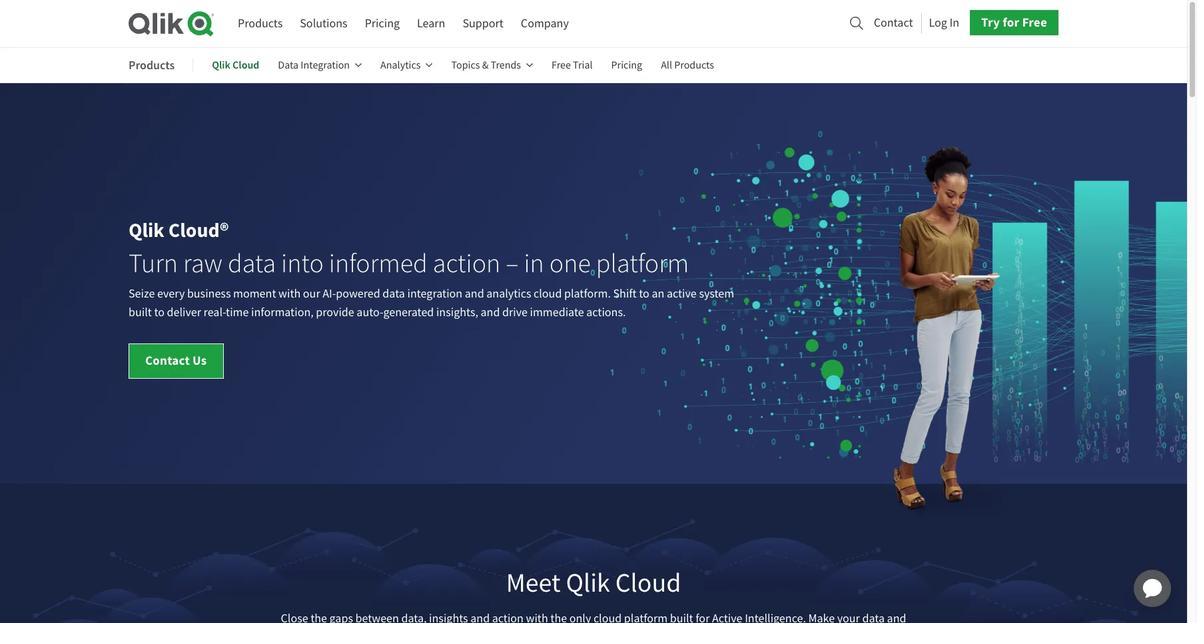 Task type: describe. For each thing, give the bounding box(es) containing it.
insights,
[[436, 305, 478, 321]]

system
[[699, 287, 734, 302]]

informed
[[329, 247, 428, 281]]

all products
[[661, 59, 714, 72]]

cloud
[[534, 287, 562, 302]]

1 vertical spatial data
[[383, 287, 405, 302]]

try
[[981, 14, 1000, 31]]

analytics link
[[380, 49, 433, 81]]

turn
[[129, 247, 178, 281]]

all
[[661, 59, 672, 72]]

auto-
[[357, 305, 383, 321]]

contact us link
[[129, 344, 224, 379]]

1 vertical spatial and
[[481, 305, 500, 321]]

products link
[[238, 11, 283, 36]]

data integration
[[278, 59, 350, 72]]

ai-
[[323, 287, 336, 302]]

products for 'products' menu bar
[[129, 57, 175, 73]]

qlik main element
[[238, 10, 1059, 36]]

actions.
[[586, 305, 626, 321]]

one
[[549, 247, 591, 281]]

integration
[[407, 287, 462, 302]]

qlik cloud® turn raw data into informed action – in one platform seize every business moment with our ai-powered data integration and analytics cloud platform. shift to an active system built to deliver real-time information, provide auto-generated insights, and drive immediate actions.
[[129, 217, 734, 321]]

powered
[[336, 287, 380, 302]]

qlik for cloud®
[[129, 217, 164, 244]]

all products link
[[661, 49, 714, 81]]

built
[[129, 305, 152, 321]]

analytics
[[486, 287, 531, 302]]

drive
[[502, 305, 528, 321]]

menu bar inside qlik main element
[[238, 11, 569, 36]]

support
[[463, 16, 504, 31]]

2 horizontal spatial products
[[674, 59, 714, 72]]

platform.
[[564, 287, 611, 302]]

solutions
[[300, 16, 348, 31]]

pricing inside 'products' menu bar
[[611, 59, 642, 72]]

free inside 'products' menu bar
[[552, 59, 571, 72]]

0 vertical spatial and
[[465, 287, 484, 302]]

raw
[[183, 247, 222, 281]]

contact for contact us
[[145, 353, 190, 369]]

try for free link
[[970, 10, 1059, 35]]

qlik cloud
[[212, 58, 259, 72]]

trends
[[491, 59, 521, 72]]

contact link
[[874, 12, 913, 34]]

solutions link
[[300, 11, 348, 36]]

company
[[521, 16, 569, 31]]

0 vertical spatial data
[[228, 247, 276, 281]]

with
[[278, 287, 301, 302]]

1 horizontal spatial cloud
[[615, 566, 681, 600]]

into
[[281, 247, 324, 281]]

cloud inside the qlik cloud "link"
[[233, 58, 259, 72]]

&
[[482, 59, 489, 72]]

log
[[929, 15, 947, 30]]

action
[[433, 247, 500, 281]]



Task type: vqa. For each thing, say whether or not it's contained in the screenshot.
Menu Bar
yes



Task type: locate. For each thing, give the bounding box(es) containing it.
0 horizontal spatial contact
[[145, 353, 190, 369]]

shift
[[613, 287, 637, 302]]

analytics
[[380, 59, 421, 72]]

meet qlik cloud
[[506, 566, 681, 600]]

0 vertical spatial qlik
[[212, 58, 230, 72]]

qlik inside "link"
[[212, 58, 230, 72]]

real-
[[204, 305, 226, 321]]

support link
[[463, 11, 504, 36]]

1 horizontal spatial free
[[1022, 14, 1047, 31]]

free left trial
[[552, 59, 571, 72]]

1 vertical spatial pricing
[[611, 59, 642, 72]]

1 horizontal spatial data
[[383, 287, 405, 302]]

contact left us
[[145, 353, 190, 369]]

free trial
[[552, 59, 593, 72]]

contact for contact
[[874, 15, 913, 30]]

every
[[157, 287, 185, 302]]

1 horizontal spatial to
[[639, 287, 649, 302]]

pricing link up analytics
[[365, 11, 400, 36]]

try for free
[[981, 14, 1047, 31]]

in
[[524, 247, 544, 281]]

to left an
[[639, 287, 649, 302]]

data up generated
[[383, 287, 405, 302]]

generated
[[383, 305, 434, 321]]

1 vertical spatial cloud
[[615, 566, 681, 600]]

data
[[228, 247, 276, 281], [383, 287, 405, 302]]

0 vertical spatial contact
[[874, 15, 913, 30]]

products
[[238, 16, 283, 31], [129, 57, 175, 73], [674, 59, 714, 72]]

0 horizontal spatial products
[[129, 57, 175, 73]]

topics & trends link
[[451, 49, 533, 81]]

and
[[465, 287, 484, 302], [481, 305, 500, 321]]

cloud®
[[168, 217, 229, 244]]

0 horizontal spatial free
[[552, 59, 571, 72]]

immediate
[[530, 305, 584, 321]]

0 vertical spatial pricing link
[[365, 11, 400, 36]]

time
[[226, 305, 249, 321]]

qlik up the turn
[[129, 217, 164, 244]]

for
[[1003, 14, 1020, 31]]

data up moment
[[228, 247, 276, 281]]

qlik down go to the home page. image
[[212, 58, 230, 72]]

2 vertical spatial qlik
[[566, 566, 610, 600]]

0 vertical spatial cloud
[[233, 58, 259, 72]]

1 horizontal spatial qlik
[[212, 58, 230, 72]]

1 horizontal spatial products
[[238, 16, 283, 31]]

1 horizontal spatial contact
[[874, 15, 913, 30]]

1 vertical spatial contact
[[145, 353, 190, 369]]

contact
[[874, 15, 913, 30], [145, 353, 190, 369]]

0 horizontal spatial pricing link
[[365, 11, 400, 36]]

moment
[[233, 287, 276, 302]]

cloud
[[233, 58, 259, 72], [615, 566, 681, 600]]

topics
[[451, 59, 480, 72]]

2 horizontal spatial qlik
[[566, 566, 610, 600]]

1 vertical spatial free
[[552, 59, 571, 72]]

meet
[[506, 566, 561, 600]]

application
[[1118, 554, 1187, 624]]

qlik cloud link
[[212, 49, 259, 81]]

company link
[[521, 11, 569, 36]]

provide
[[316, 305, 354, 321]]

platform
[[596, 247, 689, 281]]

business
[[187, 287, 231, 302]]

an
[[652, 287, 664, 302]]

pricing left "all"
[[611, 59, 642, 72]]

pricing link left "all"
[[611, 49, 642, 81]]

0 horizontal spatial cloud
[[233, 58, 259, 72]]

products up qlik cloud in the left of the page
[[238, 16, 283, 31]]

go to the home page. image
[[129, 11, 214, 37]]

log in link
[[929, 12, 959, 34]]

pricing inside menu bar
[[365, 16, 400, 31]]

learn link
[[417, 11, 445, 36]]

in
[[950, 15, 959, 30]]

to right built
[[154, 305, 165, 321]]

0 vertical spatial to
[[639, 287, 649, 302]]

0 vertical spatial free
[[1022, 14, 1047, 31]]

–
[[506, 247, 519, 281]]

products right "all"
[[674, 59, 714, 72]]

deliver
[[167, 305, 201, 321]]

seize
[[129, 287, 155, 302]]

pricing up analytics
[[365, 16, 400, 31]]

data
[[278, 59, 299, 72]]

trial
[[573, 59, 593, 72]]

qlik for cloud
[[212, 58, 230, 72]]

information,
[[251, 305, 314, 321]]

integration
[[301, 59, 350, 72]]

our
[[303, 287, 320, 302]]

and up insights,
[[465, 287, 484, 302]]

1 vertical spatial qlik
[[129, 217, 164, 244]]

products inside qlik main element
[[238, 16, 283, 31]]

0 horizontal spatial pricing
[[365, 16, 400, 31]]

0 horizontal spatial to
[[154, 305, 165, 321]]

0 vertical spatial pricing
[[365, 16, 400, 31]]

qlik right meet
[[566, 566, 610, 600]]

menu bar containing products
[[238, 11, 569, 36]]

qlik
[[212, 58, 230, 72], [129, 217, 164, 244], [566, 566, 610, 600]]

0 horizontal spatial data
[[228, 247, 276, 281]]

us
[[193, 353, 207, 369]]

contact us
[[145, 353, 207, 369]]

menu bar
[[238, 11, 569, 36]]

topics & trends
[[451, 59, 521, 72]]

free
[[1022, 14, 1047, 31], [552, 59, 571, 72]]

1 vertical spatial pricing link
[[611, 49, 642, 81]]

active
[[667, 287, 697, 302]]

products menu bar
[[129, 49, 733, 81]]

1 horizontal spatial pricing
[[611, 59, 642, 72]]

to
[[639, 287, 649, 302], [154, 305, 165, 321]]

free trial link
[[552, 49, 593, 81]]

free inside qlik main element
[[1022, 14, 1047, 31]]

learn
[[417, 16, 445, 31]]

pricing link
[[365, 11, 400, 36], [611, 49, 642, 81]]

contact left log
[[874, 15, 913, 30]]

1 vertical spatial to
[[154, 305, 165, 321]]

pricing
[[365, 16, 400, 31], [611, 59, 642, 72]]

free right for
[[1022, 14, 1047, 31]]

data integration link
[[278, 49, 362, 81]]

log in
[[929, 15, 959, 30]]

products for the products link
[[238, 16, 283, 31]]

contact inside qlik main element
[[874, 15, 913, 30]]

products down go to the home page. image
[[129, 57, 175, 73]]

and left drive
[[481, 305, 500, 321]]

1 horizontal spatial pricing link
[[611, 49, 642, 81]]

qlik inside qlik cloud® turn raw data into informed action – in one platform seize every business moment with our ai-powered data integration and analytics cloud platform. shift to an active system built to deliver real-time information, provide auto-generated insights, and drive immediate actions.
[[129, 217, 164, 244]]

0 horizontal spatial qlik
[[129, 217, 164, 244]]



